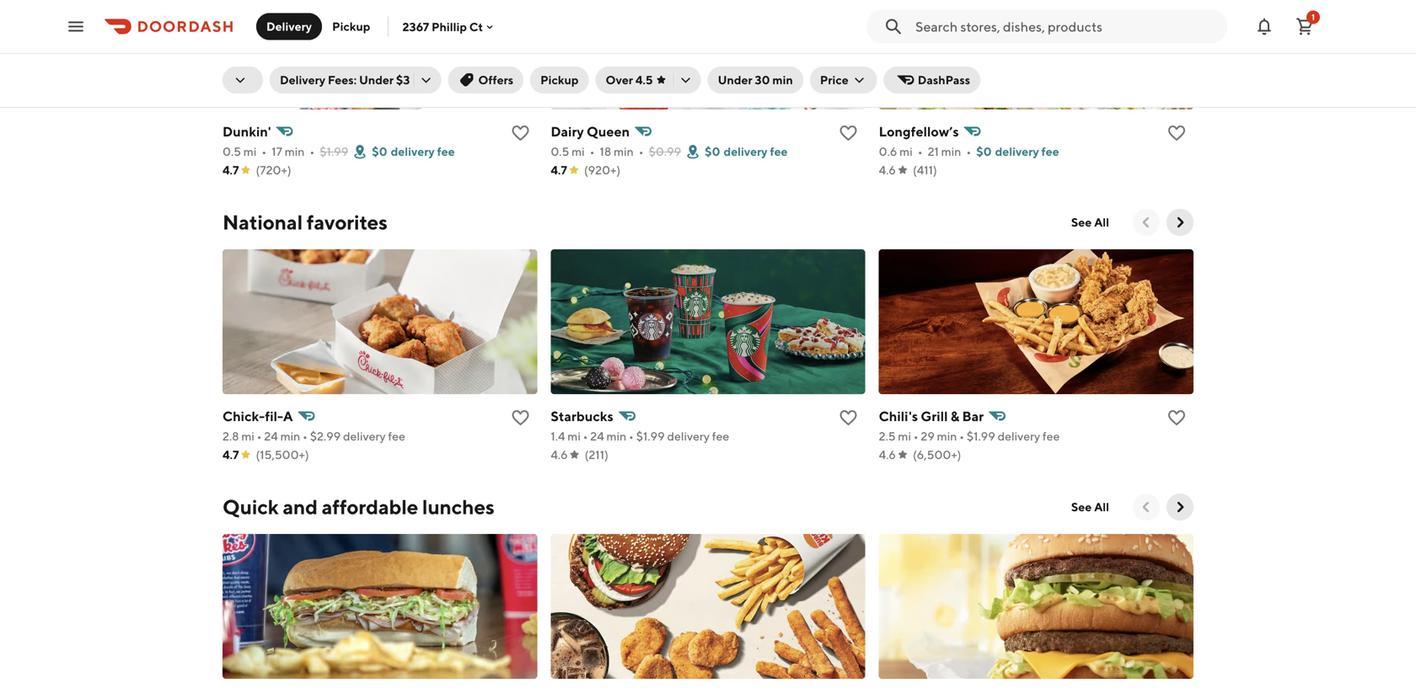Task type: vqa. For each thing, say whether or not it's contained in the screenshot.
Longfellow's
yes



Task type: describe. For each thing, give the bounding box(es) containing it.
national favorites
[[223, 210, 388, 234]]

quick and affordable lunches
[[223, 495, 495, 519]]

a
[[283, 409, 293, 425]]

see all link for national favorites
[[1061, 209, 1120, 236]]

lunches
[[422, 495, 495, 519]]

• left 29
[[914, 430, 919, 444]]

mi for 0.5 mi • 17 min •
[[243, 145, 257, 159]]

17
[[272, 145, 282, 159]]

(15,500+)
[[256, 448, 309, 462]]

pickup for pickup button to the bottom
[[541, 73, 579, 87]]

0 horizontal spatial pickup button
[[322, 13, 381, 40]]

1.4 mi • 24 min • $1.99 delivery fee
[[551, 430, 730, 444]]

0.5 mi • 17 min •
[[223, 145, 315, 159]]

$3
[[396, 73, 410, 87]]

0.5 mi • 18 min •
[[551, 145, 644, 159]]

chili's grill & bar
[[879, 409, 984, 425]]

21
[[928, 145, 939, 159]]

4.6 for chili's grill & bar
[[879, 448, 896, 462]]

(211)
[[585, 448, 609, 462]]

• right 17
[[310, 145, 315, 159]]

dashpass
[[918, 73, 971, 87]]

national
[[223, 210, 303, 234]]

mi for 2.8 mi • 24 min • $2.99 delivery fee
[[241, 430, 255, 444]]

• left $0.99 at the left of page
[[639, 145, 644, 159]]

next button of carousel image for national favorites
[[1172, 214, 1189, 231]]

• down starbucks
[[583, 430, 588, 444]]

4.7 for dunkin'
[[223, 163, 239, 177]]

min for 2.8 mi • 24 min • $2.99 delivery fee
[[280, 430, 300, 444]]

under inside button
[[718, 73, 753, 87]]

open menu image
[[66, 16, 86, 37]]

see all for quick and affordable lunches
[[1072, 500, 1110, 514]]

1 vertical spatial pickup button
[[531, 67, 589, 94]]

national favorites link
[[223, 209, 388, 236]]

quick
[[223, 495, 279, 519]]

price
[[820, 73, 849, 87]]

all for national favorites
[[1095, 215, 1110, 229]]

(411)
[[913, 163, 937, 177]]

• left 17
[[262, 145, 267, 159]]

fee for 2.8 mi • 24 min • $2.99 delivery fee
[[388, 430, 405, 444]]

mi for 2.5 mi • 29 min • $1.99 delivery fee
[[898, 430, 911, 444]]

delivery for 2.8 mi • 24 min • $2.99 delivery fee
[[343, 430, 386, 444]]

min for 0.5 mi • 18 min •
[[614, 145, 634, 159]]

$1.99 for chili's grill & bar
[[967, 430, 996, 444]]

(6,500+)
[[913, 448, 962, 462]]

previous button of carousel image
[[1138, 499, 1155, 516]]

4.7 for dairy queen
[[551, 163, 567, 177]]

delivery for 1.4 mi • 24 min • $1.99 delivery fee
[[667, 430, 710, 444]]

affordable
[[322, 495, 418, 519]]

click to add this store to your saved list image
[[510, 408, 531, 428]]

(920+)
[[584, 163, 621, 177]]

see all for national favorites
[[1072, 215, 1110, 229]]

29
[[921, 430, 935, 444]]

offers button
[[448, 67, 524, 94]]

0.6
[[879, 145, 897, 159]]

delivery for delivery fees: under $3
[[280, 73, 326, 87]]

phillip
[[432, 20, 467, 34]]

next button of carousel image for quick and affordable lunches
[[1172, 499, 1189, 516]]

notification bell image
[[1255, 16, 1275, 37]]

24 for starbucks
[[591, 430, 604, 444]]

over
[[606, 73, 633, 87]]

click to add this store to your saved list image for starbucks
[[839, 408, 859, 428]]

$1.99 for starbucks
[[636, 430, 665, 444]]

24 for chick-fil-a
[[264, 430, 278, 444]]

30
[[755, 73, 770, 87]]

2.8
[[223, 430, 239, 444]]

fees:
[[328, 73, 357, 87]]

click to add this store to your saved list image for chili's grill & bar
[[1167, 408, 1187, 428]]

$0.99
[[649, 145, 681, 159]]

3 $0 from the left
[[977, 145, 992, 159]]

chili's
[[879, 409, 918, 425]]

delivery for 2.5 mi • 29 min • $1.99 delivery fee
[[998, 430, 1041, 444]]

2 items, open order cart image
[[1295, 16, 1315, 37]]

min for 1.4 mi • 24 min • $1.99 delivery fee
[[607, 430, 627, 444]]

queen
[[587, 124, 630, 140]]

1
[[1312, 12, 1315, 22]]

0.6 mi • 21 min • $0 delivery fee
[[879, 145, 1060, 159]]

$0 for dunkin'
[[372, 145, 388, 159]]

mi for 1.4 mi • 24 min • $1.99 delivery fee
[[568, 430, 581, 444]]

favorites
[[307, 210, 388, 234]]



Task type: locate. For each thing, give the bounding box(es) containing it.
starbucks
[[551, 409, 614, 425]]

delivery for delivery
[[266, 19, 312, 33]]

min right 29
[[937, 430, 957, 444]]

1.4
[[551, 430, 565, 444]]

0 vertical spatial pickup
[[332, 19, 371, 33]]

2 horizontal spatial $0
[[977, 145, 992, 159]]

0 horizontal spatial 0.5
[[223, 145, 241, 159]]

previous button of carousel image
[[1138, 214, 1155, 231]]

under
[[359, 73, 394, 87], [718, 73, 753, 87]]

1 vertical spatial pickup
[[541, 73, 579, 87]]

4.7 for chick-fil-a
[[223, 448, 239, 462]]

1 horizontal spatial $1.99
[[636, 430, 665, 444]]

delivery up delivery fees: under $3
[[266, 19, 312, 33]]

fee for 0.6 mi • 21 min • $0 delivery fee
[[1042, 145, 1060, 159]]

4.7 down dairy
[[551, 163, 567, 177]]

0 horizontal spatial $1.99
[[320, 145, 348, 159]]

1 next button of carousel image from the top
[[1172, 214, 1189, 231]]

1 horizontal spatial 0.5
[[551, 145, 569, 159]]

dashpass button
[[884, 67, 981, 94]]

4.7
[[223, 163, 239, 177], [551, 163, 567, 177], [223, 448, 239, 462]]

$0 up favorites
[[372, 145, 388, 159]]

next button of carousel image right previous button of carousel image
[[1172, 499, 1189, 516]]

0.5 for dunkin'
[[223, 145, 241, 159]]

$0 delivery fee for dairy queen
[[705, 145, 788, 159]]

quick and affordable lunches link
[[223, 494, 495, 521]]

see for national favorites
[[1072, 215, 1092, 229]]

4.6 for longfellow's
[[879, 163, 896, 177]]

delivery left fees:
[[280, 73, 326, 87]]

2 under from the left
[[718, 73, 753, 87]]

1 all from the top
[[1095, 215, 1110, 229]]

2 next button of carousel image from the top
[[1172, 499, 1189, 516]]

1 horizontal spatial 24
[[591, 430, 604, 444]]

1 24 from the left
[[264, 430, 278, 444]]

under left 30
[[718, 73, 753, 87]]

0 vertical spatial see all
[[1072, 215, 1110, 229]]

1 under from the left
[[359, 73, 394, 87]]

1 see from the top
[[1072, 215, 1092, 229]]

• left 18
[[590, 145, 595, 159]]

$0
[[372, 145, 388, 159], [705, 145, 721, 159], [977, 145, 992, 159]]

pickup up dairy
[[541, 73, 579, 87]]

min up the (15,500+)
[[280, 430, 300, 444]]

1 vertical spatial see all
[[1072, 500, 1110, 514]]

chick-
[[223, 409, 265, 425]]

4.7 down 2.8
[[223, 448, 239, 462]]

2 0.5 from the left
[[551, 145, 569, 159]]

0.5 down dunkin'
[[223, 145, 241, 159]]

2367 phillip ct
[[403, 20, 483, 34]]

0 vertical spatial pickup button
[[322, 13, 381, 40]]

min inside "under 30 min" button
[[773, 73, 793, 87]]

min for 0.5 mi • 17 min •
[[285, 145, 305, 159]]

delivery
[[391, 145, 435, 159], [724, 145, 768, 159], [995, 145, 1039, 159], [343, 430, 386, 444], [667, 430, 710, 444], [998, 430, 1041, 444]]

mi for 0.6 mi • 21 min • $0 delivery fee
[[900, 145, 913, 159]]

1 0.5 from the left
[[223, 145, 241, 159]]

2 all from the top
[[1095, 500, 1110, 514]]

$1.99
[[320, 145, 348, 159], [636, 430, 665, 444], [967, 430, 996, 444]]

(720+)
[[256, 163, 291, 177]]

min right 17
[[285, 145, 305, 159]]

see all link
[[1061, 209, 1120, 236], [1061, 494, 1120, 521]]

1 see all from the top
[[1072, 215, 1110, 229]]

dunkin'
[[223, 124, 271, 140]]

min
[[773, 73, 793, 87], [285, 145, 305, 159], [614, 145, 634, 159], [942, 145, 962, 159], [280, 430, 300, 444], [607, 430, 627, 444], [937, 430, 957, 444]]

0 vertical spatial delivery
[[266, 19, 312, 33]]

0 vertical spatial next button of carousel image
[[1172, 214, 1189, 231]]

2 see all from the top
[[1072, 500, 1110, 514]]

mi for 0.5 mi • 18 min •
[[572, 145, 585, 159]]

mi down dairy
[[572, 145, 585, 159]]

see all link left previous button of carousel icon
[[1061, 209, 1120, 236]]

$2.99
[[310, 430, 341, 444]]

2367 phillip ct button
[[403, 20, 497, 34]]

longfellow's
[[879, 124, 959, 140]]

grill
[[921, 409, 948, 425]]

see
[[1072, 215, 1092, 229], [1072, 500, 1092, 514]]

offers
[[478, 73, 514, 87]]

•
[[262, 145, 267, 159], [310, 145, 315, 159], [590, 145, 595, 159], [639, 145, 644, 159], [918, 145, 923, 159], [967, 145, 972, 159], [257, 430, 262, 444], [303, 430, 308, 444], [583, 430, 588, 444], [629, 430, 634, 444], [914, 430, 919, 444], [960, 430, 965, 444]]

2.5
[[879, 430, 896, 444]]

24 up (211)
[[591, 430, 604, 444]]

$0 right $0.99 at the left of page
[[705, 145, 721, 159]]

4.5
[[636, 73, 653, 87]]

pickup button
[[322, 13, 381, 40], [531, 67, 589, 94]]

fee
[[437, 145, 455, 159], [770, 145, 788, 159], [1042, 145, 1060, 159], [388, 430, 405, 444], [712, 430, 730, 444], [1043, 430, 1060, 444]]

Store search: begin typing to search for stores available on DoorDash text field
[[916, 17, 1218, 36]]

all
[[1095, 215, 1110, 229], [1095, 500, 1110, 514]]

1 horizontal spatial $0
[[705, 145, 721, 159]]

$0 delivery fee down $3
[[372, 145, 455, 159]]

see all left previous button of carousel image
[[1072, 500, 1110, 514]]

2.8 mi • 24 min • $2.99 delivery fee
[[223, 430, 405, 444]]

pickup button up dairy
[[531, 67, 589, 94]]

1 horizontal spatial pickup button
[[531, 67, 589, 94]]

over 4.5 button
[[596, 67, 701, 94]]

chick-fil-a
[[223, 409, 293, 425]]

delivery inside button
[[266, 19, 312, 33]]

2.5 mi • 29 min • $1.99 delivery fee
[[879, 430, 1060, 444]]

0 horizontal spatial 24
[[264, 430, 278, 444]]

bar
[[963, 409, 984, 425]]

price button
[[810, 67, 878, 94]]

1 button
[[1288, 10, 1322, 43]]

• down &
[[960, 430, 965, 444]]

1 $0 from the left
[[372, 145, 388, 159]]

24
[[264, 430, 278, 444], [591, 430, 604, 444]]

2 $0 from the left
[[705, 145, 721, 159]]

fee for 2.5 mi • 29 min • $1.99 delivery fee
[[1043, 430, 1060, 444]]

2 $0 delivery fee from the left
[[705, 145, 788, 159]]

fil-
[[265, 409, 283, 425]]

24 down the fil-
[[264, 430, 278, 444]]

18
[[600, 145, 612, 159]]

next button of carousel image
[[1172, 214, 1189, 231], [1172, 499, 1189, 516]]

&
[[951, 409, 960, 425]]

1 vertical spatial see all link
[[1061, 494, 1120, 521]]

2 24 from the left
[[591, 430, 604, 444]]

min right 30
[[773, 73, 793, 87]]

0 vertical spatial see all link
[[1061, 209, 1120, 236]]

0.5 for dairy queen
[[551, 145, 569, 159]]

delivery
[[266, 19, 312, 33], [280, 73, 326, 87]]

delivery fees: under $3
[[280, 73, 410, 87]]

$0 delivery fee
[[372, 145, 455, 159], [705, 145, 788, 159]]

0 vertical spatial all
[[1095, 215, 1110, 229]]

mi right 2.8
[[241, 430, 255, 444]]

0.5 down dairy
[[551, 145, 569, 159]]

see left previous button of carousel icon
[[1072, 215, 1092, 229]]

min for 0.6 mi • 21 min • $0 delivery fee
[[942, 145, 962, 159]]

see for quick and affordable lunches
[[1072, 500, 1092, 514]]

4.6 down 2.5
[[879, 448, 896, 462]]

min right 18
[[614, 145, 634, 159]]

mi right 2.5
[[898, 430, 911, 444]]

• right 21
[[967, 145, 972, 159]]

mi right "0.6"
[[900, 145, 913, 159]]

0.5
[[223, 145, 241, 159], [551, 145, 569, 159]]

min up (211)
[[607, 430, 627, 444]]

see all link for quick and affordable lunches
[[1061, 494, 1120, 521]]

1 horizontal spatial under
[[718, 73, 753, 87]]

0 horizontal spatial $0
[[372, 145, 388, 159]]

$0 delivery fee for dunkin'
[[372, 145, 455, 159]]

2 see from the top
[[1072, 500, 1092, 514]]

1 $0 delivery fee from the left
[[372, 145, 455, 159]]

min for 2.5 mi • 29 min • $1.99 delivery fee
[[937, 430, 957, 444]]

min right 21
[[942, 145, 962, 159]]

mi down dunkin'
[[243, 145, 257, 159]]

see all link left previous button of carousel image
[[1061, 494, 1120, 521]]

dairy queen
[[551, 124, 630, 140]]

fee for 1.4 mi • 24 min • $1.99 delivery fee
[[712, 430, 730, 444]]

4.6 down 1.4
[[551, 448, 568, 462]]

2 see all link from the top
[[1061, 494, 1120, 521]]

2367
[[403, 20, 429, 34]]

under left $3
[[359, 73, 394, 87]]

0 horizontal spatial $0 delivery fee
[[372, 145, 455, 159]]

under 30 min button
[[708, 67, 803, 94]]

click to add this store to your saved list image for longfellow's
[[1167, 123, 1187, 143]]

1 horizontal spatial $0 delivery fee
[[705, 145, 788, 159]]

click to add this store to your saved list image for dairy queen
[[839, 123, 859, 143]]

click to add this store to your saved list image
[[510, 123, 531, 143], [839, 123, 859, 143], [1167, 123, 1187, 143], [839, 408, 859, 428], [1167, 408, 1187, 428]]

4.6 for starbucks
[[551, 448, 568, 462]]

4.6
[[879, 163, 896, 177], [551, 448, 568, 462], [879, 448, 896, 462]]

pickup up delivery fees: under $3
[[332, 19, 371, 33]]

click to add this store to your saved list image for dunkin'
[[510, 123, 531, 143]]

see all
[[1072, 215, 1110, 229], [1072, 500, 1110, 514]]

delivery button
[[256, 13, 322, 40]]

1 vertical spatial delivery
[[280, 73, 326, 87]]

pickup button up delivery fees: under $3
[[322, 13, 381, 40]]

mi
[[243, 145, 257, 159], [572, 145, 585, 159], [900, 145, 913, 159], [241, 430, 255, 444], [568, 430, 581, 444], [898, 430, 911, 444]]

$0 right 21
[[977, 145, 992, 159]]

dairy
[[551, 124, 584, 140]]

2 horizontal spatial $1.99
[[967, 430, 996, 444]]

1 vertical spatial all
[[1095, 500, 1110, 514]]

ct
[[469, 20, 483, 34]]

delivery for 0.6 mi • 21 min • $0 delivery fee
[[995, 145, 1039, 159]]

4.7 down dunkin'
[[223, 163, 239, 177]]

• down chick-fil-a
[[257, 430, 262, 444]]

$0 for dairy queen
[[705, 145, 721, 159]]

over 4.5
[[606, 73, 653, 87]]

• left $2.99
[[303, 430, 308, 444]]

1 vertical spatial see
[[1072, 500, 1092, 514]]

see all left previous button of carousel icon
[[1072, 215, 1110, 229]]

• right 1.4
[[629, 430, 634, 444]]

all for quick and affordable lunches
[[1095, 500, 1110, 514]]

0 vertical spatial see
[[1072, 215, 1092, 229]]

next button of carousel image right previous button of carousel icon
[[1172, 214, 1189, 231]]

1 vertical spatial next button of carousel image
[[1172, 499, 1189, 516]]

see left previous button of carousel image
[[1072, 500, 1092, 514]]

pickup
[[332, 19, 371, 33], [541, 73, 579, 87]]

• left 21
[[918, 145, 923, 159]]

and
[[283, 495, 318, 519]]

0 horizontal spatial under
[[359, 73, 394, 87]]

all left previous button of carousel icon
[[1095, 215, 1110, 229]]

1 see all link from the top
[[1061, 209, 1120, 236]]

1 horizontal spatial pickup
[[541, 73, 579, 87]]

under 30 min
[[718, 73, 793, 87]]

0 horizontal spatial pickup
[[332, 19, 371, 33]]

4.6 down "0.6"
[[879, 163, 896, 177]]

pickup for the leftmost pickup button
[[332, 19, 371, 33]]

mi right 1.4
[[568, 430, 581, 444]]

all left previous button of carousel image
[[1095, 500, 1110, 514]]

$0 delivery fee down "under 30 min" button
[[705, 145, 788, 159]]



